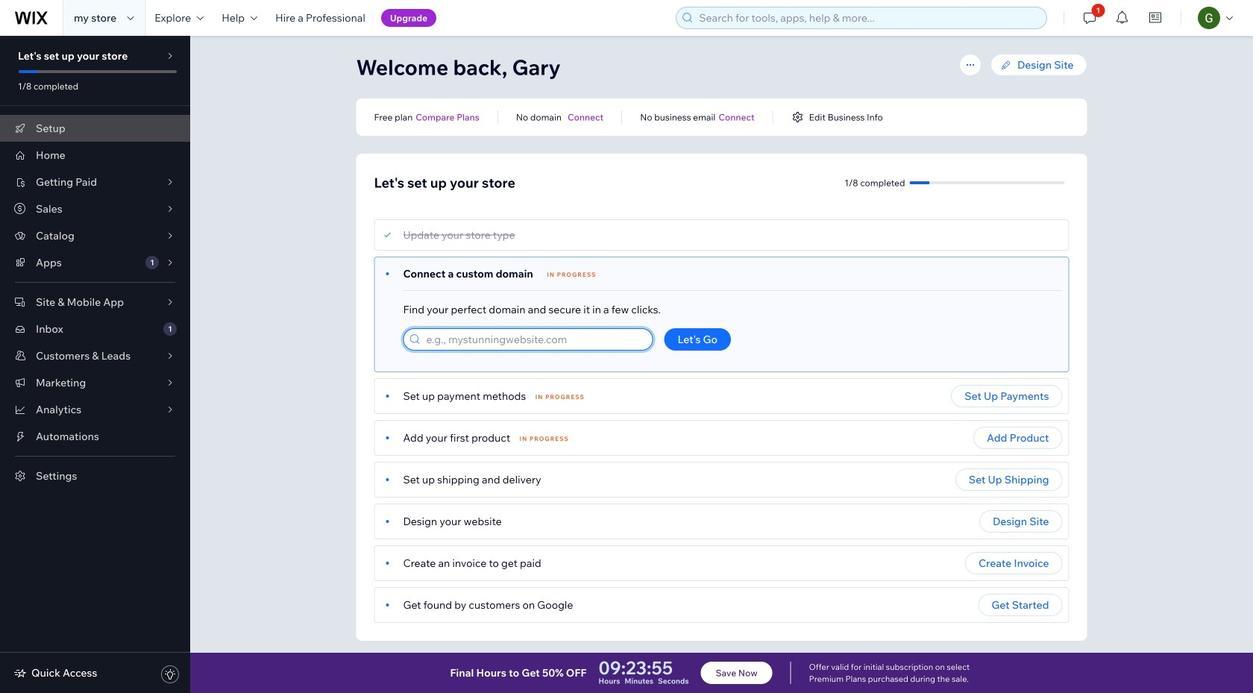 Task type: describe. For each thing, give the bounding box(es) containing it.
sidebar element
[[0, 36, 190, 693]]

Search for tools, apps, help & more... field
[[695, 7, 1043, 28]]



Task type: locate. For each thing, give the bounding box(es) containing it.
e.g., mystunningwebsite.com field
[[422, 329, 648, 350]]



Task type: vqa. For each thing, say whether or not it's contained in the screenshot.
of within Can I connect a domain by pointing? Yes. Enter the domain you want to connect at the top of the page and we'll guide you step-by-step. While we recommend connecting by nameservers, you can choose to see instructions for connecting using the pointing method instead.
no



